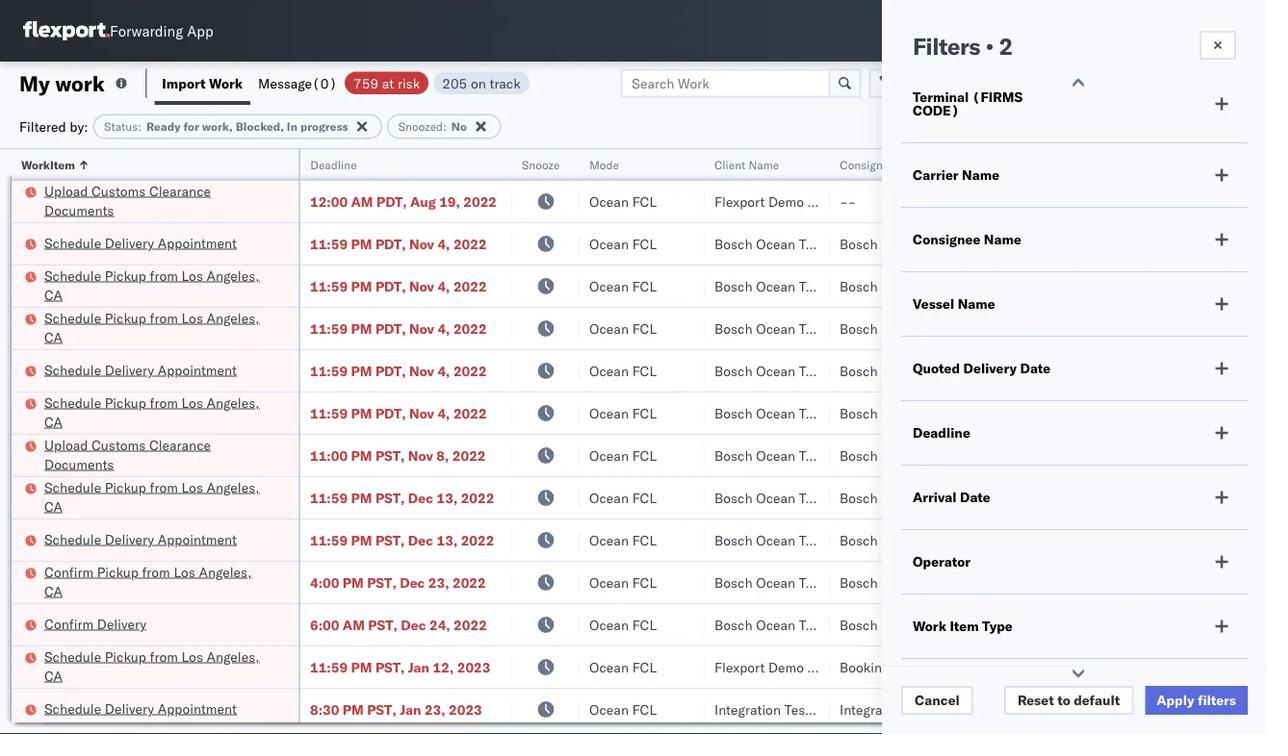 Task type: vqa. For each thing, say whether or not it's contained in the screenshot.
Los corresponding to Confirm Pickup From Los Angeles, Ca Button
yes



Task type: locate. For each thing, give the bounding box(es) containing it.
1 13, from the top
[[437, 490, 458, 506]]

pst, down "11:00 pm pst, nov 8, 2022"
[[375, 490, 405, 506]]

0 horizontal spatial :
[[138, 119, 142, 134]]

5 ca from the top
[[44, 583, 63, 600]]

1846748 for 2nd schedule pickup from los angeles, ca button
[[1105, 320, 1163, 337]]

upload customs clearance documents
[[44, 182, 211, 219], [44, 437, 211, 473]]

0 vertical spatial deadline
[[310, 157, 357, 172]]

1 clearance from the top
[[149, 182, 211, 199]]

1 demo from the top
[[768, 193, 804, 210]]

schedule pickup from los angeles, ca link for 1st schedule pickup from los angeles, ca button from the bottom
[[44, 648, 273, 686]]

integration test account - karl lagerfeld
[[840, 701, 1090, 718]]

schedule for 1st schedule pickup from los angeles, ca button from the top
[[44, 267, 101, 284]]

bosch
[[714, 235, 753, 252], [840, 235, 878, 252], [714, 278, 753, 295], [840, 278, 878, 295], [714, 320, 753, 337], [840, 320, 878, 337], [714, 363, 753, 379], [840, 363, 878, 379], [714, 405, 753, 422], [840, 405, 878, 422], [714, 447, 753, 464], [840, 447, 878, 464], [714, 490, 753, 506], [840, 490, 878, 506], [714, 532, 753, 549], [840, 532, 878, 549], [714, 574, 753, 591], [840, 574, 878, 591], [714, 617, 753, 634], [840, 617, 878, 634]]

7 flex- from the top
[[1063, 574, 1105, 591]]

2022 for upload customs clearance documents link for 11:00 pm pst, nov 8, 2022
[[452, 447, 486, 464]]

ocean fcl
[[589, 193, 657, 210], [589, 235, 657, 252], [589, 278, 657, 295], [589, 320, 657, 337], [589, 363, 657, 379], [589, 405, 657, 422], [589, 447, 657, 464], [589, 490, 657, 506], [589, 532, 657, 549], [589, 574, 657, 591], [589, 617, 657, 634], [589, 659, 657, 676], [589, 701, 657, 718]]

work left 'item'
[[913, 618, 946, 635]]

2 clearance from the top
[[149, 437, 211, 454]]

0 vertical spatial upload customs clearance documents link
[[44, 182, 273, 220]]

file exception button
[[909, 69, 1042, 98], [909, 69, 1042, 98]]

2 ceau752228 from the top
[[1186, 277, 1267, 294]]

4 schedule pickup from los angeles, ca from the top
[[44, 479, 260, 515]]

2 upload customs clearance documents from the top
[[44, 437, 211, 473]]

1 horizontal spatial date
[[1020, 360, 1051, 377]]

name right vessel
[[958, 296, 995, 312]]

0 vertical spatial customs
[[92, 182, 146, 199]]

2022 for confirm pickup from los angeles, ca link
[[453, 574, 486, 591]]

2022
[[463, 193, 497, 210], [453, 235, 487, 252], [453, 278, 487, 295], [453, 320, 487, 337], [453, 363, 487, 379], [453, 405, 487, 422], [452, 447, 486, 464], [461, 490, 494, 506], [461, 532, 494, 549], [453, 574, 486, 591], [454, 617, 487, 634]]

customs for 11:00 pm pst, nov 8, 2022
[[92, 437, 146, 454]]

message (0)
[[258, 75, 337, 91]]

deadline down quoted
[[913, 425, 970, 441]]

schedule pickup from los angeles, ca link
[[44, 266, 273, 305], [44, 309, 273, 347], [44, 393, 273, 432], [44, 478, 273, 517], [44, 648, 273, 686]]

name for carrier name
[[962, 167, 1000, 183]]

23, for dec
[[428, 574, 449, 591]]

1 vertical spatial 11:59 pm pst, dec 13, 2022
[[310, 532, 494, 549]]

4 ca from the top
[[44, 498, 63, 515]]

3 resize handle column header from the left
[[557, 149, 580, 735]]

0 vertical spatial 1889466
[[1105, 532, 1163, 549]]

dec down "11:00 pm pst, nov 8, 2022"
[[408, 490, 433, 506]]

nov for 1st schedule pickup from los angeles, ca button from the top
[[409, 278, 434, 295]]

0 vertical spatial confirm
[[44, 564, 93, 581]]

pickup
[[105, 267, 146, 284], [105, 310, 146, 326], [105, 394, 146, 411], [105, 479, 146, 496], [97, 564, 139, 581], [105, 649, 146, 665]]

6 flex- from the top
[[1063, 532, 1105, 549]]

flex-1846748 for upload customs clearance documents button for 11:00 pm pst, nov 8, 2022
[[1063, 447, 1163, 464]]

23, for jan
[[425, 701, 445, 718]]

13, for schedule pickup from los angeles, ca
[[437, 490, 458, 506]]

2 schedule delivery appointment button from the top
[[44, 361, 237, 382]]

4 appointment from the top
[[158, 701, 237, 717]]

flexport
[[714, 193, 765, 210], [714, 659, 765, 676]]

1 ceau752228 from the top
[[1186, 235, 1267, 252]]

os button
[[1200, 9, 1244, 53]]

consignee up cancel
[[929, 659, 993, 676]]

0 vertical spatial lhuu789456
[[1186, 489, 1267, 506]]

1 11:59 pm pst, dec 13, 2022 from the top
[[310, 490, 494, 506]]

1 vertical spatial clearance
[[149, 437, 211, 454]]

2023 right 12,
[[457, 659, 491, 676]]

appointment
[[158, 234, 237, 251], [158, 362, 237, 378], [158, 531, 237, 548], [158, 701, 237, 717]]

2 fcl from the top
[[632, 235, 657, 252]]

dec for confirm pickup from los angeles, ca
[[400, 574, 425, 591]]

0 vertical spatial am
[[351, 193, 373, 210]]

workitem
[[21, 157, 75, 172]]

2 11:59 pm pdt, nov 4, 2022 from the top
[[310, 278, 487, 295]]

consignee up --
[[840, 157, 895, 172]]

2 schedule pickup from los angeles, ca from the top
[[44, 310, 260, 346]]

5 11:59 from the top
[[310, 405, 348, 422]]

dec for schedule pickup from los angeles, ca
[[408, 490, 433, 506]]

: left 'no'
[[443, 119, 447, 134]]

mode
[[589, 157, 619, 172]]

los
[[181, 267, 203, 284], [181, 310, 203, 326], [181, 394, 203, 411], [181, 479, 203, 496], [174, 564, 195, 581], [181, 649, 203, 665]]

0 vertical spatial upload
[[44, 182, 88, 199]]

from inside the confirm pickup from los angeles, ca
[[142, 564, 170, 581]]

1 vertical spatial upload customs clearance documents
[[44, 437, 211, 473]]

1 vertical spatial customs
[[92, 437, 146, 454]]

0 vertical spatial 11:59 pm pst, dec 13, 2022
[[310, 490, 494, 506]]

ca inside the confirm pickup from los angeles, ca
[[44, 583, 63, 600]]

0 vertical spatial upload customs clearance documents
[[44, 182, 211, 219]]

1 ca from the top
[[44, 286, 63, 303]]

upload for 12:00 am pdt, aug 19, 2022
[[44, 182, 88, 199]]

deadline up 12:00
[[310, 157, 357, 172]]

0 vertical spatial 23,
[[428, 574, 449, 591]]

ca for schedule pickup from los angeles, ca link for 3rd schedule pickup from los angeles, ca button from the bottom
[[44, 414, 63, 430]]

2 flex-1846748 from the top
[[1063, 320, 1163, 337]]

am
[[351, 193, 373, 210], [343, 617, 365, 634]]

app
[[187, 22, 213, 40]]

1 schedule pickup from los angeles, ca link from the top
[[44, 266, 273, 305]]

ca for second schedule pickup from los angeles, ca button from the bottom of the page's schedule pickup from los angeles, ca link
[[44, 498, 63, 515]]

name right client
[[749, 157, 779, 172]]

schedule for 1st schedule pickup from los angeles, ca button from the bottom
[[44, 649, 101, 665]]

schedule delivery appointment for 11:59 pm pdt, nov 4, 2022
[[44, 362, 237, 378]]

0 horizontal spatial deadline
[[310, 157, 357, 172]]

2 schedule from the top
[[44, 267, 101, 284]]

schedule
[[44, 234, 101, 251], [44, 267, 101, 284], [44, 310, 101, 326], [44, 362, 101, 378], [44, 394, 101, 411], [44, 479, 101, 496], [44, 531, 101, 548], [44, 649, 101, 665], [44, 701, 101, 717]]

0 vertical spatial jan
[[408, 659, 430, 676]]

dec up 6:00 am pst, dec 24, 2022
[[400, 574, 425, 591]]

4 ocean fcl from the top
[[589, 320, 657, 337]]

confirm up confirm delivery
[[44, 564, 93, 581]]

dec left 24,
[[401, 617, 426, 634]]

: left ready
[[138, 119, 142, 134]]

1 vertical spatial flex-1889466
[[1063, 574, 1163, 591]]

flexport for bookings test consignee
[[714, 659, 765, 676]]

5 schedule from the top
[[44, 394, 101, 411]]

7 ocean fcl from the top
[[589, 447, 657, 464]]

upload customs clearance documents button for 11:00 pm pst, nov 8, 2022
[[44, 436, 273, 476]]

clearance for 11:00 pm pst, nov 8, 2022
[[149, 437, 211, 454]]

am for pst,
[[343, 617, 365, 634]]

0 vertical spatial 2023
[[457, 659, 491, 676]]

23, down 12,
[[425, 701, 445, 718]]

demo down client name button
[[768, 193, 804, 210]]

6 ca from the top
[[44, 668, 63, 685]]

my work
[[19, 70, 105, 96]]

4 schedule delivery appointment from the top
[[44, 701, 237, 717]]

1 vertical spatial upload customs clearance documents button
[[44, 436, 273, 476]]

8 ocean fcl from the top
[[589, 490, 657, 506]]

pickup for 3rd schedule pickup from los angeles, ca button from the bottom
[[105, 394, 146, 411]]

1 vertical spatial documents
[[44, 456, 114, 473]]

3 schedule pickup from los angeles, ca link from the top
[[44, 393, 273, 432]]

23, up 24,
[[428, 574, 449, 591]]

am right 12:00
[[351, 193, 373, 210]]

deadline inside button
[[310, 157, 357, 172]]

pdt, for 2nd schedule pickup from los angeles, ca button schedule pickup from los angeles, ca link
[[375, 320, 406, 337]]

0 vertical spatial documents
[[44, 202, 114, 219]]

1 4, from the top
[[438, 235, 450, 252]]

0 vertical spatial flex-1889466
[[1063, 532, 1163, 549]]

ca for 2nd schedule pickup from los angeles, ca button schedule pickup from los angeles, ca link
[[44, 329, 63, 346]]

schedule for "schedule delivery appointment" button associated with 8:30 pm pst, jan 23, 2023
[[44, 701, 101, 717]]

fcl
[[632, 193, 657, 210], [632, 235, 657, 252], [632, 278, 657, 295], [632, 320, 657, 337], [632, 363, 657, 379], [632, 405, 657, 422], [632, 447, 657, 464], [632, 490, 657, 506], [632, 532, 657, 549], [632, 574, 657, 591], [632, 617, 657, 634], [632, 659, 657, 676], [632, 701, 657, 718]]

from for 1st schedule pickup from los angeles, ca button from the top
[[150, 267, 178, 284]]

3 schedule delivery appointment from the top
[[44, 531, 237, 548]]

flexport demo consignee down client name button
[[714, 193, 872, 210]]

upload customs clearance documents for 12:00 am pdt, aug 19, 2022
[[44, 182, 211, 219]]

0 vertical spatial clearance
[[149, 182, 211, 199]]

1889466
[[1105, 532, 1163, 549], [1105, 574, 1163, 591]]

1 horizontal spatial work
[[913, 618, 946, 635]]

8 flex- from the top
[[1063, 659, 1105, 676]]

7 schedule from the top
[[44, 531, 101, 548]]

forwarding app link
[[23, 21, 213, 40]]

nov for 2nd schedule pickup from los angeles, ca button
[[409, 320, 434, 337]]

schedule pickup from los angeles, ca for 3rd schedule pickup from los angeles, ca button from the bottom
[[44, 394, 260, 430]]

2 1889466 from the top
[[1105, 574, 1163, 591]]

import
[[162, 75, 206, 91]]

ca for schedule pickup from los angeles, ca link corresponding to 1st schedule pickup from los angeles, ca button from the bottom
[[44, 668, 63, 685]]

2 ca from the top
[[44, 329, 63, 346]]

demo
[[768, 193, 804, 210], [768, 659, 804, 676]]

forwarding app
[[110, 22, 213, 40]]

8:30
[[310, 701, 339, 718]]

9 schedule from the top
[[44, 701, 101, 717]]

upload for 11:00 pm pst, nov 8, 2022
[[44, 437, 88, 454]]

•
[[986, 32, 994, 61]]

: for status
[[138, 119, 142, 134]]

file exception
[[939, 75, 1029, 91]]

confirm down the confirm pickup from los angeles, ca
[[44, 616, 93, 633]]

schedule delivery appointment
[[44, 234, 237, 251], [44, 362, 237, 378], [44, 531, 237, 548], [44, 701, 237, 717]]

2 upload customs clearance documents button from the top
[[44, 436, 273, 476]]

schedule delivery appointment button for 11:59 pm pdt, nov 4, 2022
[[44, 361, 237, 382]]

5 schedule pickup from los angeles, ca link from the top
[[44, 648, 273, 686]]

12,
[[433, 659, 454, 676]]

mode button
[[580, 153, 686, 172]]

2023 for 8:30 pm pst, jan 23, 2023
[[449, 701, 482, 718]]

0 vertical spatial upload customs clearance documents button
[[44, 182, 273, 222]]

reset to default
[[1018, 692, 1120, 709]]

documents for 11:00
[[44, 456, 114, 473]]

type
[[982, 618, 1013, 635]]

1 schedule pickup from los angeles, ca from the top
[[44, 267, 260, 303]]

1 vertical spatial 2023
[[449, 701, 482, 718]]

--
[[840, 193, 856, 210]]

actions
[[1209, 157, 1249, 172]]

code)
[[913, 102, 959, 119]]

3 ceau752228 from the top
[[1186, 320, 1267, 337]]

2022 for schedule delivery appointment link corresponding to 11:59 pm pst, dec 13, 2022
[[461, 532, 494, 549]]

delivery
[[105, 234, 154, 251], [963, 360, 1017, 377], [105, 362, 154, 378], [105, 531, 154, 548], [97, 616, 146, 633], [105, 701, 154, 717]]

1846748
[[1105, 278, 1163, 295], [1105, 320, 1163, 337], [1105, 405, 1163, 422], [1105, 447, 1163, 464]]

11:59 pm pst, dec 13, 2022 for schedule pickup from los angeles, ca
[[310, 490, 494, 506]]

1 vertical spatial flexport demo consignee
[[714, 659, 872, 676]]

1 vertical spatial demo
[[768, 659, 804, 676]]

upload customs clearance documents link
[[44, 182, 273, 220], [44, 436, 273, 474]]

2022 for 2nd schedule pickup from los angeles, ca button schedule pickup from los angeles, ca link
[[453, 320, 487, 337]]

1 upload customs clearance documents button from the top
[[44, 182, 273, 222]]

2 flexport demo consignee from the top
[[714, 659, 872, 676]]

3 schedule delivery appointment link from the top
[[44, 530, 237, 549]]

1 horizontal spatial :
[[443, 119, 447, 134]]

: for snoozed
[[443, 119, 447, 134]]

flex-1846748 for 2nd schedule pickup from los angeles, ca button
[[1063, 320, 1163, 337]]

pickup for 1st schedule pickup from los angeles, ca button from the bottom
[[105, 649, 146, 665]]

13, for schedule delivery appointment
[[437, 532, 458, 549]]

ceau752228 for 2nd schedule pickup from los angeles, ca button
[[1186, 320, 1267, 337]]

13, down 8,
[[437, 490, 458, 506]]

0 vertical spatial work
[[209, 75, 243, 91]]

name
[[749, 157, 779, 172], [962, 167, 1000, 183], [984, 231, 1022, 248], [958, 296, 995, 312]]

1 confirm from the top
[[44, 564, 93, 581]]

3 schedule from the top
[[44, 310, 101, 326]]

no
[[451, 119, 467, 134]]

flexport for --
[[714, 193, 765, 210]]

upload customs clearance documents for 11:00 pm pst, nov 8, 2022
[[44, 437, 211, 473]]

4 1846748 from the top
[[1105, 447, 1163, 464]]

ceau752228 for 3rd schedule pickup from los angeles, ca button from the bottom
[[1186, 404, 1267, 421]]

am right 6:00
[[343, 617, 365, 634]]

3 4, from the top
[[438, 320, 450, 337]]

confirm delivery
[[44, 616, 146, 633]]

operator
[[913, 554, 971, 571]]

11:59 pm pst, dec 13, 2022 down "11:00 pm pst, nov 8, 2022"
[[310, 490, 494, 506]]

flexport demo consignee up integration
[[714, 659, 872, 676]]

4 schedule delivery appointment button from the top
[[44, 700, 237, 721]]

1 vertical spatial flexport
[[714, 659, 765, 676]]

pickup inside the confirm pickup from los angeles, ca
[[97, 564, 139, 581]]

3 schedule pickup from los angeles, ca from the top
[[44, 394, 260, 430]]

2 flex-1889466 from the top
[[1063, 574, 1163, 591]]

work right import
[[209, 75, 243, 91]]

1 vertical spatial jan
[[400, 701, 421, 718]]

5 resize handle column header from the left
[[807, 149, 830, 735]]

account
[[939, 701, 989, 718]]

6 resize handle column header from the left
[[999, 149, 1023, 735]]

dec up 4:00 pm pst, dec 23, 2022 at the left of page
[[408, 532, 433, 549]]

4 flex- from the top
[[1063, 405, 1105, 422]]

am for pdt,
[[351, 193, 373, 210]]

integration
[[840, 701, 906, 718]]

1 vertical spatial upload customs clearance documents link
[[44, 436, 273, 474]]

1 : from the left
[[138, 119, 142, 134]]

name inside client name button
[[749, 157, 779, 172]]

10 ocean fcl from the top
[[589, 574, 657, 591]]

filtered
[[19, 118, 66, 135]]

client
[[714, 157, 746, 172]]

1 vertical spatial confirm
[[44, 616, 93, 633]]

jan
[[408, 659, 430, 676], [400, 701, 421, 718]]

nov
[[409, 235, 434, 252], [409, 278, 434, 295], [409, 320, 434, 337], [409, 363, 434, 379], [409, 405, 434, 422], [408, 447, 433, 464]]

confirm inside the confirm pickup from los angeles, ca
[[44, 564, 93, 581]]

consignee name
[[913, 231, 1022, 248]]

759
[[353, 75, 379, 91]]

2 demo from the top
[[768, 659, 804, 676]]

demo left bookings
[[768, 659, 804, 676]]

apply filters
[[1157, 692, 1236, 709]]

1 horizontal spatial deadline
[[913, 425, 970, 441]]

schedule for 3rd schedule pickup from los angeles, ca button from the bottom
[[44, 394, 101, 411]]

caiu796933
[[1186, 193, 1267, 209]]

2 1846748 from the top
[[1105, 320, 1163, 337]]

(firms
[[972, 89, 1023, 105]]

1 vertical spatial am
[[343, 617, 365, 634]]

1 upload customs clearance documents from the top
[[44, 182, 211, 219]]

to
[[1057, 692, 1070, 709]]

jan down 11:59 pm pst, jan 12, 2023
[[400, 701, 421, 718]]

bosch ocean test
[[714, 235, 825, 252], [840, 235, 950, 252], [714, 278, 825, 295], [840, 278, 950, 295], [714, 320, 825, 337], [840, 320, 950, 337], [714, 363, 825, 379], [840, 363, 950, 379], [714, 405, 825, 422], [840, 405, 950, 422], [714, 447, 825, 464], [840, 447, 950, 464], [714, 490, 825, 506], [840, 490, 950, 506], [714, 532, 825, 549], [840, 532, 950, 549], [714, 574, 825, 591], [840, 574, 950, 591], [714, 617, 825, 634], [840, 617, 950, 634]]

13, up 4:00 pm pst, dec 23, 2022 at the left of page
[[437, 532, 458, 549]]

6:00 am pst, dec 24, 2022
[[310, 617, 487, 634]]

1 appointment from the top
[[158, 234, 237, 251]]

3 schedule pickup from los angeles, ca button from the top
[[44, 393, 273, 434]]

schedule delivery appointment for 11:59 pm pst, dec 13, 2022
[[44, 531, 237, 548]]

8 resize handle column header from the left
[[1233, 149, 1256, 735]]

3 lhuu789456 from the top
[[1186, 616, 1267, 633]]

12 fcl from the top
[[632, 659, 657, 676]]

2023 down 12,
[[449, 701, 482, 718]]

flex-1889466 button
[[1032, 527, 1167, 554], [1032, 527, 1167, 554], [1032, 570, 1167, 597], [1032, 570, 1167, 597]]

4 11:59 from the top
[[310, 363, 348, 379]]

appointment for 11:59 pm pst, dec 13, 2022
[[158, 531, 237, 548]]

1 vertical spatial 13,
[[437, 532, 458, 549]]

:
[[138, 119, 142, 134], [443, 119, 447, 134]]

0 vertical spatial 13,
[[437, 490, 458, 506]]

name right carrier
[[962, 167, 1000, 183]]

resize handle column header
[[275, 149, 298, 735], [489, 149, 512, 735], [557, 149, 580, 735], [682, 149, 705, 735], [807, 149, 830, 735], [999, 149, 1023, 735], [1154, 149, 1177, 735], [1233, 149, 1256, 735]]

2022 for 12:00 am pdt, aug 19, 2022's upload customs clearance documents link
[[463, 193, 497, 210]]

quoted delivery date
[[913, 360, 1051, 377]]

1 flexport demo consignee from the top
[[714, 193, 872, 210]]

name down the carrier name in the right of the page
[[984, 231, 1022, 248]]

consignee down consignee button
[[808, 193, 872, 210]]

6 ceau752228 from the top
[[1186, 447, 1267, 464]]

name for consignee name
[[984, 231, 1022, 248]]

1 flex-1846748 from the top
[[1063, 278, 1163, 295]]

schedule pickup from los angeles, ca for 2nd schedule pickup from los angeles, ca button
[[44, 310, 260, 346]]

schedule pickup from los angeles, ca link for 3rd schedule pickup from los angeles, ca button from the bottom
[[44, 393, 273, 432]]

1 1889466 from the top
[[1105, 532, 1163, 549]]

nov for 3rd schedule pickup from los angeles, ca button from the bottom
[[409, 405, 434, 422]]

schedule for 11:59 pm pst, dec 13, 2022 "schedule delivery appointment" button
[[44, 531, 101, 548]]

jan left 12,
[[408, 659, 430, 676]]

3 ocean fcl from the top
[[589, 278, 657, 295]]

from for 2nd schedule pickup from los angeles, ca button
[[150, 310, 178, 326]]

11:59 pm pst, dec 13, 2022 up 4:00 pm pst, dec 23, 2022 at the left of page
[[310, 532, 494, 549]]

0 vertical spatial demo
[[768, 193, 804, 210]]

customs for 12:00 am pdt, aug 19, 2022
[[92, 182, 146, 199]]

1 vertical spatial date
[[960, 489, 991, 506]]

2 schedule delivery appointment link from the top
[[44, 361, 237, 380]]

12:00
[[310, 193, 348, 210]]

1 vertical spatial lhuu789456
[[1186, 532, 1267, 548]]

1 vertical spatial upload
[[44, 437, 88, 454]]

confirm for confirm delivery
[[44, 616, 93, 633]]

4:00 pm pst, dec 23, 2022
[[310, 574, 486, 591]]

0 vertical spatial flexport demo consignee
[[714, 193, 872, 210]]

2 vertical spatial lhuu789456
[[1186, 616, 1267, 633]]

0 horizontal spatial work
[[209, 75, 243, 91]]

1 lhuu789456 from the top
[[1186, 489, 1267, 506]]

1 vertical spatial 1889466
[[1105, 574, 1163, 591]]

0 vertical spatial flexport
[[714, 193, 765, 210]]

5 schedule pickup from los angeles, ca button from the top
[[44, 648, 273, 688]]

schedule delivery appointment link
[[44, 234, 237, 253], [44, 361, 237, 380], [44, 530, 237, 549], [44, 700, 237, 719]]

4:00
[[310, 574, 339, 591]]

1 vertical spatial 23,
[[425, 701, 445, 718]]

flexport. image
[[23, 21, 110, 40]]

11:59
[[310, 235, 348, 252], [310, 278, 348, 295], [310, 320, 348, 337], [310, 363, 348, 379], [310, 405, 348, 422], [310, 490, 348, 506], [310, 532, 348, 549], [310, 659, 348, 676]]

flex-1893174
[[1063, 659, 1163, 676]]

schedule for 1st "schedule delivery appointment" button from the top
[[44, 234, 101, 251]]

8,
[[436, 447, 449, 464]]

name for client name
[[749, 157, 779, 172]]

test
[[799, 235, 825, 252], [924, 235, 950, 252], [799, 278, 825, 295], [924, 278, 950, 295], [799, 320, 825, 337], [924, 320, 950, 337], [799, 363, 825, 379], [924, 363, 950, 379], [799, 405, 825, 422], [924, 405, 950, 422], [799, 447, 825, 464], [924, 447, 950, 464], [799, 490, 825, 506], [924, 490, 950, 506], [799, 532, 825, 549], [924, 532, 950, 549], [799, 574, 825, 591], [924, 574, 950, 591], [799, 617, 825, 634], [924, 617, 950, 634], [900, 659, 925, 676], [910, 701, 935, 718]]

schedule delivery appointment button for 8:30 pm pst, jan 23, 2023
[[44, 700, 237, 721]]

pdt, for 11:59 pm pdt, nov 4, 2022's schedule delivery appointment link
[[375, 363, 406, 379]]

flex-2130387
[[1063, 701, 1163, 718]]



Task type: describe. For each thing, give the bounding box(es) containing it.
pickup for 1st schedule pickup from los angeles, ca button from the top
[[105, 267, 146, 284]]

1660288
[[1105, 193, 1163, 210]]

2 ocean fcl from the top
[[589, 235, 657, 252]]

7 11:59 from the top
[[310, 532, 348, 549]]

9 flex- from the top
[[1063, 701, 1105, 718]]

pdt, for schedule pickup from los angeles, ca link for 3rd schedule pickup from los angeles, ca button from the bottom
[[375, 405, 406, 422]]

bookings test consignee
[[840, 659, 993, 676]]

os
[[1213, 24, 1231, 38]]

2 11:59 from the top
[[310, 278, 348, 295]]

ca for confirm pickup from los angeles, ca link
[[44, 583, 63, 600]]

2
[[999, 32, 1013, 61]]

2 4, from the top
[[438, 278, 450, 295]]

nov for upload customs clearance documents button for 11:00 pm pst, nov 8, 2022
[[408, 447, 433, 464]]

3 flex- from the top
[[1063, 320, 1105, 337]]

snoozed : no
[[398, 119, 467, 134]]

from for second schedule pickup from los angeles, ca button from the bottom of the page
[[150, 479, 178, 496]]

appointment for 8:30 pm pst, jan 23, 2023
[[158, 701, 237, 717]]

1 flex- from the top
[[1063, 193, 1105, 210]]

terminal (firms code)
[[913, 89, 1023, 119]]

pst, up 6:00 am pst, dec 24, 2022
[[367, 574, 396, 591]]

2 resize handle column header from the left
[[489, 149, 512, 735]]

flex-1660288
[[1063, 193, 1163, 210]]

import work
[[162, 75, 243, 91]]

client name button
[[705, 153, 811, 172]]

schedule delivery appointment button for 11:59 pm pst, dec 13, 2022
[[44, 530, 237, 551]]

cancel
[[915, 692, 960, 709]]

message
[[258, 75, 312, 91]]

4 fcl from the top
[[632, 320, 657, 337]]

import work button
[[154, 62, 250, 105]]

confirm for confirm pickup from los angeles, ca
[[44, 564, 93, 581]]

carrier
[[913, 167, 959, 183]]

track
[[490, 75, 521, 91]]

vessel name
[[913, 296, 995, 312]]

4 resize handle column header from the left
[[682, 149, 705, 735]]

4 11:59 pm pdt, nov 4, 2022 from the top
[[310, 363, 487, 379]]

los inside the confirm pickup from los angeles, ca
[[174, 564, 195, 581]]

container
[[1186, 150, 1238, 164]]

1893174
[[1105, 659, 1163, 676]]

snoozed
[[398, 119, 443, 134]]

arrival
[[913, 489, 957, 506]]

12:00 am pdt, aug 19, 2022
[[310, 193, 497, 210]]

1 schedule delivery appointment button from the top
[[44, 234, 237, 255]]

1 vertical spatial work
[[913, 618, 946, 635]]

progress
[[300, 119, 348, 134]]

4 schedule pickup from los angeles, ca button from the top
[[44, 478, 273, 519]]

quoted
[[913, 360, 960, 377]]

1 vertical spatial deadline
[[913, 425, 970, 441]]

9 ocean fcl from the top
[[589, 532, 657, 549]]

terminal
[[913, 89, 969, 105]]

5 flex- from the top
[[1063, 447, 1105, 464]]

13 fcl from the top
[[632, 701, 657, 718]]

Search Work text field
[[620, 69, 830, 98]]

6 fcl from the top
[[632, 405, 657, 422]]

demo for bookings
[[768, 659, 804, 676]]

apply filters button
[[1145, 687, 1248, 715]]

11:59 pm pst, jan 12, 2023
[[310, 659, 491, 676]]

confirm pickup from los angeles, ca link
[[44, 563, 273, 601]]

reset
[[1018, 692, 1054, 709]]

nov for "schedule delivery appointment" button associated with 11:59 pm pdt, nov 4, 2022
[[409, 363, 434, 379]]

0 vertical spatial date
[[1020, 360, 1051, 377]]

confirm delivery link
[[44, 615, 146, 634]]

759 at risk
[[353, 75, 420, 91]]

msdu73045
[[1186, 659, 1267, 675]]

11 fcl from the top
[[632, 617, 657, 634]]

13 ocean fcl from the top
[[589, 701, 657, 718]]

1 resize handle column header from the left
[[275, 149, 298, 735]]

1889466 for 4:00 pm pst, dec 23, 2022
[[1105, 574, 1163, 591]]

1 schedule pickup from los angeles, ca button from the top
[[44, 266, 273, 307]]

consignee up vessel name
[[913, 231, 981, 248]]

flexport demo consignee for -
[[714, 193, 872, 210]]

6 ocean fcl from the top
[[589, 405, 657, 422]]

1 11:59 pm pdt, nov 4, 2022 from the top
[[310, 235, 487, 252]]

consignee inside button
[[840, 157, 895, 172]]

8 11:59 from the top
[[310, 659, 348, 676]]

flex-1889466 for 4:00 pm pst, dec 23, 2022
[[1063, 574, 1163, 591]]

consignee button
[[830, 153, 1003, 172]]

from for 3rd schedule pickup from los angeles, ca button from the bottom
[[150, 394, 178, 411]]

pickup for 2nd schedule pickup from los angeles, ca button
[[105, 310, 146, 326]]

forwarding
[[110, 22, 183, 40]]

1 schedule delivery appointment from the top
[[44, 234, 237, 251]]

3 11:59 pm pdt, nov 4, 2022 from the top
[[310, 320, 487, 337]]

jan for 23,
[[400, 701, 421, 718]]

7 fcl from the top
[[632, 447, 657, 464]]

lagerfeld
[[1033, 701, 1090, 718]]

schedule delivery appointment link for 11:59 pm pst, dec 13, 2022
[[44, 530, 237, 549]]

bookings
[[840, 659, 896, 676]]

2022 for 11:59 pm pdt, nov 4, 2022's schedule delivery appointment link
[[453, 363, 487, 379]]

appointment for 11:59 pm pdt, nov 4, 2022
[[158, 362, 237, 378]]

8 fcl from the top
[[632, 490, 657, 506]]

0 horizontal spatial date
[[960, 489, 991, 506]]

11:00 pm pst, nov 8, 2022
[[310, 447, 486, 464]]

confirm pickup from los angeles, ca button
[[44, 563, 273, 603]]

blocked,
[[236, 119, 284, 134]]

3 fcl from the top
[[632, 278, 657, 295]]

dec for schedule delivery appointment
[[408, 532, 433, 549]]

filters
[[1198, 692, 1236, 709]]

ca for 1st schedule pickup from los angeles, ca button from the top's schedule pickup from los angeles, ca link
[[44, 286, 63, 303]]

flex-1846748 for 3rd schedule pickup from los angeles, ca button from the bottom
[[1063, 405, 1163, 422]]

pst, down 4:00 pm pst, dec 23, 2022 at the left of page
[[368, 617, 398, 634]]

upload customs clearance documents link for 11:00 pm pst, nov 8, 2022
[[44, 436, 273, 474]]

6 11:59 from the top
[[310, 490, 348, 506]]

24,
[[429, 617, 450, 634]]

upload customs clearance documents button for 12:00 am pdt, aug 19, 2022
[[44, 182, 273, 222]]

5 ocean fcl from the top
[[589, 363, 657, 379]]

6:00
[[310, 617, 339, 634]]

12 ocean fcl from the top
[[589, 659, 657, 676]]

3 11:59 from the top
[[310, 320, 348, 337]]

reset to default button
[[1004, 687, 1134, 715]]

angeles, inside the confirm pickup from los angeles, ca
[[199, 564, 252, 581]]

carrier name
[[913, 167, 1000, 183]]

4 4, from the top
[[438, 363, 450, 379]]

1889466 for 11:59 pm pst, dec 13, 2022
[[1105, 532, 1163, 549]]

pickup for 'confirm pickup from los angeles, ca' button
[[97, 564, 139, 581]]

workitem button
[[12, 153, 279, 172]]

at
[[382, 75, 394, 91]]

flex-1889466 for 11:59 pm pst, dec 13, 2022
[[1063, 532, 1163, 549]]

work,
[[202, 119, 233, 134]]

default
[[1074, 692, 1120, 709]]

2 schedule pickup from los angeles, ca button from the top
[[44, 309, 273, 349]]

consignee up integration
[[808, 659, 872, 676]]

1 1846748 from the top
[[1105, 278, 1163, 295]]

pst, up 8:30 pm pst, jan 23, 2023
[[375, 659, 405, 676]]

gvcu526586
[[1186, 701, 1267, 718]]

my
[[19, 70, 50, 96]]

vessel
[[913, 296, 954, 312]]

ceau752228 for upload customs clearance documents button for 11:00 pm pst, nov 8, 2022
[[1186, 447, 1267, 464]]

2130387
[[1105, 701, 1163, 718]]

pst, left 8,
[[375, 447, 405, 464]]

demo for -
[[768, 193, 804, 210]]

2 flex- from the top
[[1063, 278, 1105, 295]]

schedule pickup from los angeles, ca link for second schedule pickup from los angeles, ca button from the bottom of the page
[[44, 478, 273, 517]]

cancel button
[[901, 687, 973, 715]]

name for vessel name
[[958, 296, 995, 312]]

schedule pickup from los angeles, ca for 1st schedule pickup from los angeles, ca button from the top
[[44, 267, 260, 303]]

schedule pickup from los angeles, ca for 1st schedule pickup from los angeles, ca button from the bottom
[[44, 649, 260, 685]]

pst, down 11:59 pm pst, jan 12, 2023
[[367, 701, 396, 718]]

upload customs clearance documents link for 12:00 am pdt, aug 19, 2022
[[44, 182, 273, 220]]

1 11:59 from the top
[[310, 235, 348, 252]]

1 schedule delivery appointment link from the top
[[44, 234, 237, 253]]

filtered by:
[[19, 118, 88, 135]]

8:30 pm pst, jan 23, 2023
[[310, 701, 482, 718]]

schedule delivery appointment for 8:30 pm pst, jan 23, 2023
[[44, 701, 237, 717]]

flexport demo consignee for bookings
[[714, 659, 872, 676]]

lhuu789456 for schedule pickup from los angeles, ca
[[1186, 489, 1267, 506]]

schedule for second schedule pickup from los angeles, ca button from the bottom of the page
[[44, 479, 101, 496]]

jan for 12,
[[408, 659, 430, 676]]

in
[[287, 119, 297, 134]]

work
[[55, 70, 105, 96]]

schedule pickup from los angeles, ca link for 2nd schedule pickup from los angeles, ca button
[[44, 309, 273, 347]]

pst, up 4:00 pm pst, dec 23, 2022 at the left of page
[[375, 532, 405, 549]]

risk
[[398, 75, 420, 91]]

10 fcl from the top
[[632, 574, 657, 591]]

schedule pickup from los angeles, ca link for 1st schedule pickup from los angeles, ca button from the top
[[44, 266, 273, 305]]

schedule delivery appointment link for 8:30 pm pst, jan 23, 2023
[[44, 700, 237, 719]]

11:59 pm pst, dec 13, 2022 for schedule delivery appointment
[[310, 532, 494, 549]]

11:00
[[310, 447, 348, 464]]

9 fcl from the top
[[632, 532, 657, 549]]

ready
[[146, 119, 181, 134]]

filters • 2
[[913, 32, 1013, 61]]

status : ready for work, blocked, in progress
[[104, 119, 348, 134]]

arrival date
[[913, 489, 991, 506]]

aug
[[410, 193, 436, 210]]

work inside the import work button
[[209, 75, 243, 91]]

(0)
[[312, 75, 337, 91]]

7 resize handle column header from the left
[[1154, 149, 1177, 735]]

item
[[950, 618, 979, 635]]

pdt, for 1st schedule pickup from los angeles, ca button from the top's schedule pickup from los angeles, ca link
[[375, 278, 406, 295]]

ceau752228 for 1st schedule pickup from los angeles, ca button from the top
[[1186, 277, 1267, 294]]

5 fcl from the top
[[632, 363, 657, 379]]

container numbers
[[1186, 150, 1238, 180]]

confirm pickup from los angeles, ca
[[44, 564, 252, 600]]

snooze
[[522, 157, 560, 172]]

numbers
[[1186, 165, 1234, 180]]

pickup for second schedule pickup from los angeles, ca button from the bottom of the page
[[105, 479, 146, 496]]

container numbers button
[[1177, 145, 1267, 180]]

11 ocean fcl from the top
[[589, 617, 657, 634]]

client name
[[714, 157, 779, 172]]

1846748 for 3rd schedule pickup from los angeles, ca button from the bottom
[[1105, 405, 1163, 422]]

confirm delivery button
[[44, 615, 146, 636]]

on
[[471, 75, 486, 91]]

exception
[[966, 75, 1029, 91]]

schedule for 2nd schedule pickup from los angeles, ca button
[[44, 310, 101, 326]]

2023 for 11:59 pm pst, jan 12, 2023
[[457, 659, 491, 676]]

lhuu789456 for schedule delivery appointment
[[1186, 532, 1267, 548]]

clearance for 12:00 am pdt, aug 19, 2022
[[149, 182, 211, 199]]

4 ceau752228 from the top
[[1186, 362, 1267, 379]]

5 4, from the top
[[438, 405, 450, 422]]

schedule pickup from los angeles, ca for second schedule pickup from los angeles, ca button from the bottom of the page
[[44, 479, 260, 515]]

file
[[939, 75, 963, 91]]

schedule for "schedule delivery appointment" button associated with 11:59 pm pdt, nov 4, 2022
[[44, 362, 101, 378]]

5 11:59 pm pdt, nov 4, 2022 from the top
[[310, 405, 487, 422]]

205 on track
[[442, 75, 521, 91]]

1 fcl from the top
[[632, 193, 657, 210]]

1 ocean fcl from the top
[[589, 193, 657, 210]]

delivery inside button
[[97, 616, 146, 633]]

deadline button
[[300, 153, 493, 172]]

Search Shipments (/) text field
[[898, 16, 1084, 45]]

status
[[104, 119, 138, 134]]

from for 1st schedule pickup from los angeles, ca button from the bottom
[[150, 649, 178, 665]]

2022 for 1st schedule pickup from los angeles, ca button from the top's schedule pickup from los angeles, ca link
[[453, 278, 487, 295]]



